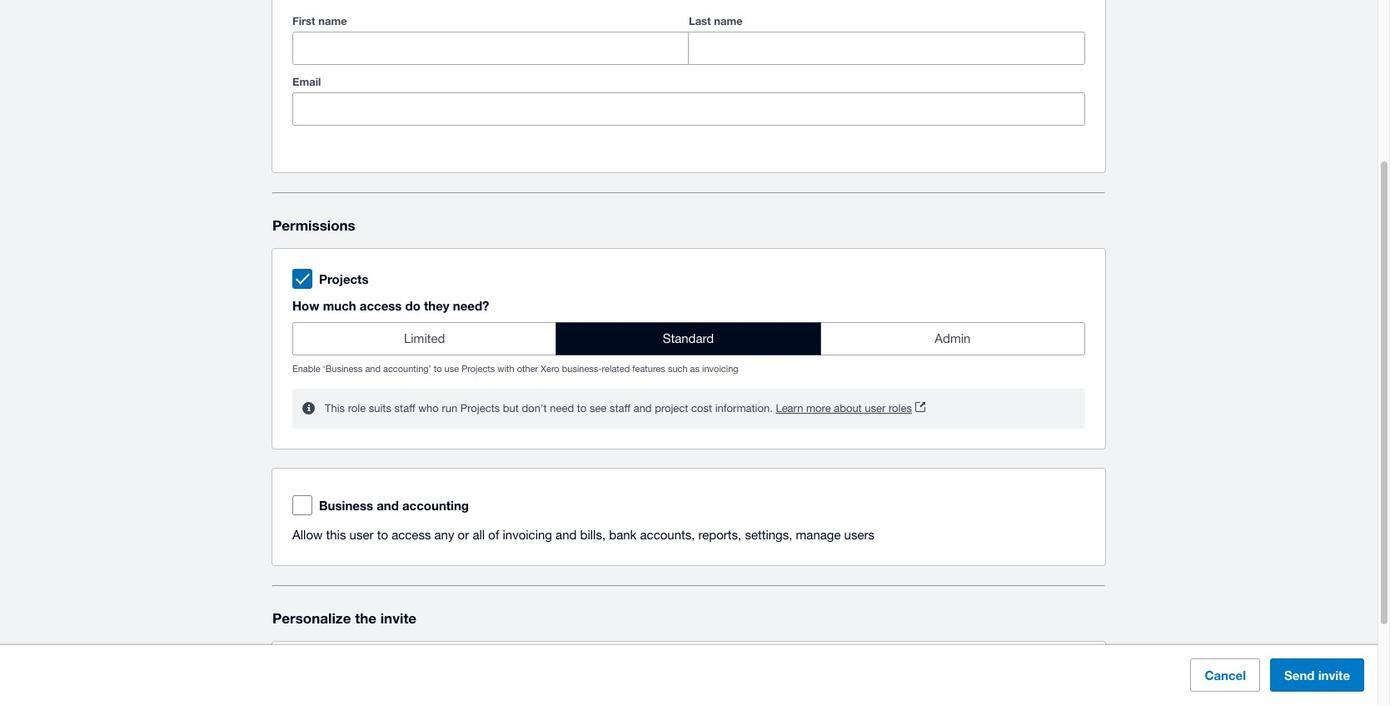 Task type: locate. For each thing, give the bounding box(es) containing it.
use
[[444, 364, 459, 374]]

enable
[[292, 364, 320, 374]]

personalize
[[272, 610, 351, 627]]

1 name from the left
[[318, 14, 347, 27]]

learn more about user roles link
[[776, 399, 925, 419]]

1 vertical spatial to
[[577, 402, 587, 415]]

allow this user to access any or all of invoicing and bills, bank accounts, reports, settings, manage users
[[292, 528, 875, 542]]

projects right the use
[[462, 364, 495, 374]]

'business
[[323, 364, 363, 374]]

as
[[690, 364, 700, 374]]

invite
[[380, 610, 417, 627], [1318, 668, 1350, 683]]

bills,
[[580, 528, 606, 542]]

2 vertical spatial projects
[[461, 402, 500, 415]]

1 vertical spatial invite
[[1318, 668, 1350, 683]]

projects up much
[[319, 272, 369, 287]]

1 horizontal spatial invoicing
[[702, 364, 739, 374]]

invoicing
[[702, 364, 739, 374], [503, 528, 552, 542]]

information.
[[715, 402, 773, 415]]

Last name field
[[689, 32, 1085, 64]]

0 horizontal spatial to
[[377, 528, 388, 542]]

to down business and accounting
[[377, 528, 388, 542]]

related
[[602, 364, 630, 374]]

this
[[325, 402, 345, 415]]

0 horizontal spatial invite
[[380, 610, 417, 627]]

2 name from the left
[[714, 14, 743, 27]]

and left bills,
[[556, 528, 577, 542]]

1 horizontal spatial staff
[[610, 402, 631, 415]]

about
[[834, 402, 862, 415]]

send invite button
[[1271, 659, 1365, 692]]

0 vertical spatial invoicing
[[702, 364, 739, 374]]

0 horizontal spatial staff
[[394, 402, 415, 415]]

staff left who
[[394, 402, 415, 415]]

1 horizontal spatial invite
[[1318, 668, 1350, 683]]

email
[[292, 75, 321, 88]]

the
[[355, 610, 377, 627]]

1 horizontal spatial user
[[865, 402, 886, 415]]

suits
[[369, 402, 391, 415]]

access left do
[[360, 298, 402, 313]]

1 vertical spatial invoicing
[[503, 528, 552, 542]]

allow
[[292, 528, 323, 542]]

user right this
[[350, 528, 374, 542]]

invoicing right of
[[503, 528, 552, 542]]

2 staff from the left
[[610, 402, 631, 415]]

projects
[[319, 272, 369, 287], [462, 364, 495, 374], [461, 402, 500, 415]]

such
[[668, 364, 688, 374]]

business
[[319, 498, 373, 513]]

cancel button
[[1191, 659, 1261, 692]]

access
[[360, 298, 402, 313], [392, 528, 431, 542]]

last
[[689, 14, 711, 27]]

and
[[365, 364, 381, 374], [634, 402, 652, 415], [377, 498, 399, 513], [556, 528, 577, 542]]

cost
[[691, 402, 712, 415]]

cancel
[[1205, 668, 1246, 683]]

1 vertical spatial user
[[350, 528, 374, 542]]

invite right the
[[380, 610, 417, 627]]

0 vertical spatial to
[[434, 364, 442, 374]]

projects for staff
[[461, 402, 500, 415]]

name right last
[[714, 14, 743, 27]]

standard
[[663, 332, 714, 346]]

0 horizontal spatial name
[[318, 14, 347, 27]]

any
[[434, 528, 454, 542]]

first name
[[292, 14, 347, 27]]

staff
[[394, 402, 415, 415], [610, 402, 631, 415]]

Email email field
[[293, 93, 1085, 125]]

1 horizontal spatial name
[[714, 14, 743, 27]]

invoicing right as
[[702, 364, 739, 374]]

invite right send
[[1318, 668, 1350, 683]]

other
[[517, 364, 538, 374]]

1 vertical spatial access
[[392, 528, 431, 542]]

to
[[434, 364, 442, 374], [577, 402, 587, 415], [377, 528, 388, 542]]

1 staff from the left
[[394, 402, 415, 415]]

projects for accounting'
[[462, 364, 495, 374]]

settings,
[[745, 528, 793, 542]]

staff right the see at bottom left
[[610, 402, 631, 415]]

how
[[292, 298, 319, 313]]

to left the use
[[434, 364, 442, 374]]

option group
[[292, 322, 1085, 356]]

user left the roles on the right bottom of page
[[865, 402, 886, 415]]

project
[[655, 402, 688, 415]]

2 vertical spatial to
[[377, 528, 388, 542]]

1 vertical spatial projects
[[462, 364, 495, 374]]

and left project
[[634, 402, 652, 415]]

to left the see at bottom left
[[577, 402, 587, 415]]

permissions
[[272, 217, 356, 234]]

0 vertical spatial invite
[[380, 610, 417, 627]]

accounts,
[[640, 528, 695, 542]]

they
[[424, 298, 450, 313]]

name right first
[[318, 14, 347, 27]]

and right business
[[377, 498, 399, 513]]

group
[[292, 11, 1085, 65]]

projects right "run"
[[461, 402, 500, 415]]

1 horizontal spatial to
[[434, 364, 442, 374]]

access left any
[[392, 528, 431, 542]]

name
[[318, 14, 347, 27], [714, 14, 743, 27]]

user
[[865, 402, 886, 415], [350, 528, 374, 542]]



Task type: vqa. For each thing, say whether or not it's contained in the screenshot.
THE
yes



Task type: describe. For each thing, give the bounding box(es) containing it.
see
[[590, 402, 607, 415]]

invite inside button
[[1318, 668, 1350, 683]]

need?
[[453, 298, 489, 313]]

name for first name
[[318, 14, 347, 27]]

0 vertical spatial user
[[865, 402, 886, 415]]

0 vertical spatial access
[[360, 298, 402, 313]]

or
[[458, 528, 469, 542]]

2 horizontal spatial to
[[577, 402, 587, 415]]

much
[[323, 298, 356, 313]]

last name
[[689, 14, 743, 27]]

with
[[498, 364, 515, 374]]

but
[[503, 402, 519, 415]]

all
[[473, 528, 485, 542]]

option group containing limited
[[292, 322, 1085, 356]]

enable 'business and accounting' to use projects with other xero business-related features such as invoicing
[[292, 364, 739, 374]]

need
[[550, 402, 574, 415]]

this
[[326, 528, 346, 542]]

business-
[[562, 364, 602, 374]]

do
[[405, 298, 421, 313]]

accounting'
[[383, 364, 431, 374]]

admin
[[935, 332, 971, 346]]

of
[[488, 528, 499, 542]]

name for last name
[[714, 14, 743, 27]]

limited
[[404, 332, 445, 346]]

xero
[[541, 364, 560, 374]]

who
[[418, 402, 439, 415]]

roles
[[889, 402, 912, 415]]

how much access do they need?
[[292, 298, 489, 313]]

learn
[[776, 402, 803, 415]]

don't
[[522, 402, 547, 415]]

role
[[348, 402, 366, 415]]

group containing first name
[[292, 11, 1085, 65]]

this role suits staff who run projects but don't need to see staff and project cost information. learn more about user roles
[[325, 402, 912, 415]]

run
[[442, 402, 458, 415]]

and right 'business
[[365, 364, 381, 374]]

features
[[633, 364, 665, 374]]

manage
[[796, 528, 841, 542]]

0 horizontal spatial invoicing
[[503, 528, 552, 542]]

more
[[806, 402, 831, 415]]

0 vertical spatial projects
[[319, 272, 369, 287]]

0 horizontal spatial user
[[350, 528, 374, 542]]

users
[[844, 528, 875, 542]]

send
[[1285, 668, 1315, 683]]

business and accounting
[[319, 498, 469, 513]]

first
[[292, 14, 315, 27]]

reports,
[[699, 528, 742, 542]]

send invite
[[1285, 668, 1350, 683]]

personalize the invite
[[272, 610, 417, 627]]

accounting
[[402, 498, 469, 513]]

bank
[[609, 528, 637, 542]]

First name field
[[293, 32, 688, 64]]



